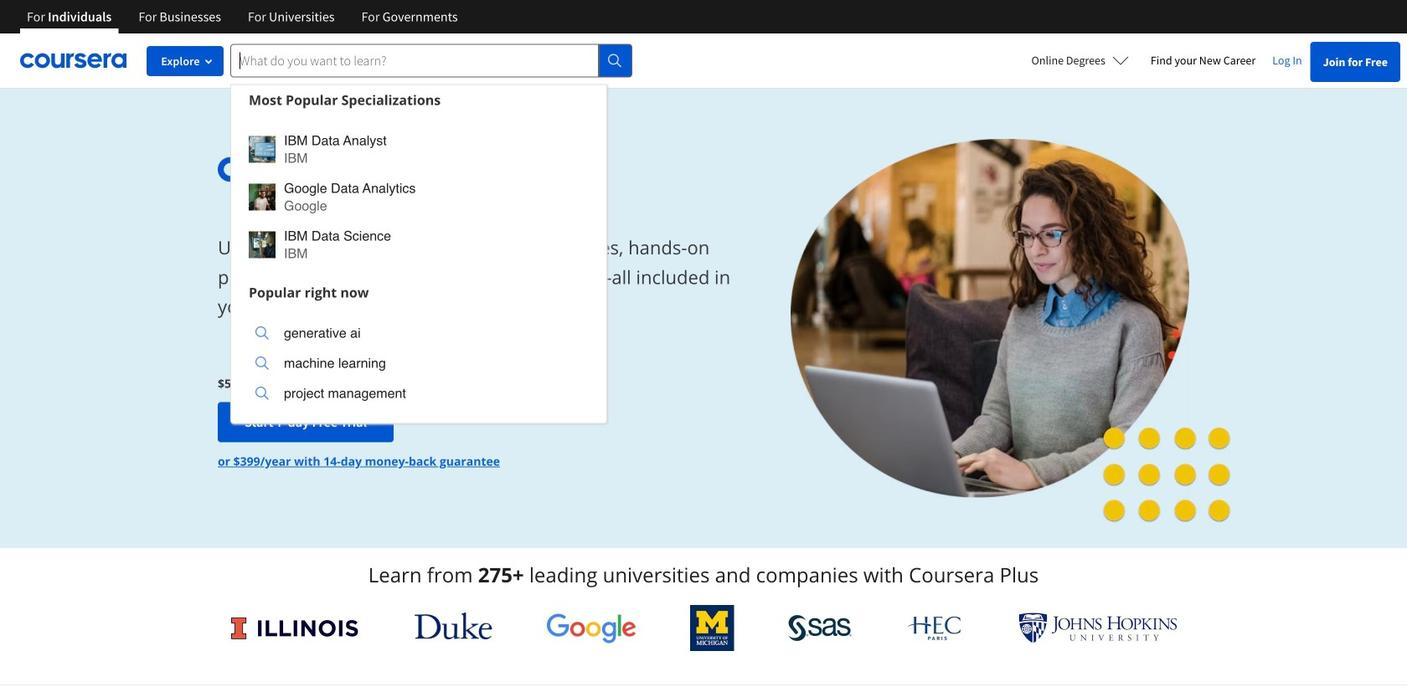 Task type: describe. For each thing, give the bounding box(es) containing it.
What do you want to learn? text field
[[230, 44, 599, 77]]

duke university image
[[414, 613, 492, 640]]

johns hopkins university image
[[1018, 613, 1178, 644]]

coursera image
[[20, 47, 126, 74]]

university of michigan image
[[690, 606, 734, 652]]

sas image
[[788, 615, 852, 642]]



Task type: locate. For each thing, give the bounding box(es) containing it.
1 vertical spatial list box
[[231, 308, 606, 423]]

1 list box from the top
[[231, 115, 606, 278]]

None search field
[[230, 44, 632, 424]]

autocomplete results list box
[[230, 84, 607, 424]]

university of illinois at urbana-champaign image
[[229, 615, 361, 642]]

coursera plus image
[[218, 157, 473, 182]]

2 list box from the top
[[231, 308, 606, 423]]

google image
[[546, 613, 636, 644]]

0 vertical spatial list box
[[231, 115, 606, 278]]

list box
[[231, 115, 606, 278], [231, 308, 606, 423]]

suggestion image image
[[249, 136, 276, 163], [249, 184, 276, 211], [249, 232, 276, 258], [255, 327, 269, 340], [255, 357, 269, 370], [255, 387, 269, 400]]

hec paris image
[[906, 611, 965, 646]]

banner navigation
[[13, 0, 471, 34]]



Task type: vqa. For each thing, say whether or not it's contained in the screenshot.
Coursera Plus IMAGE
yes



